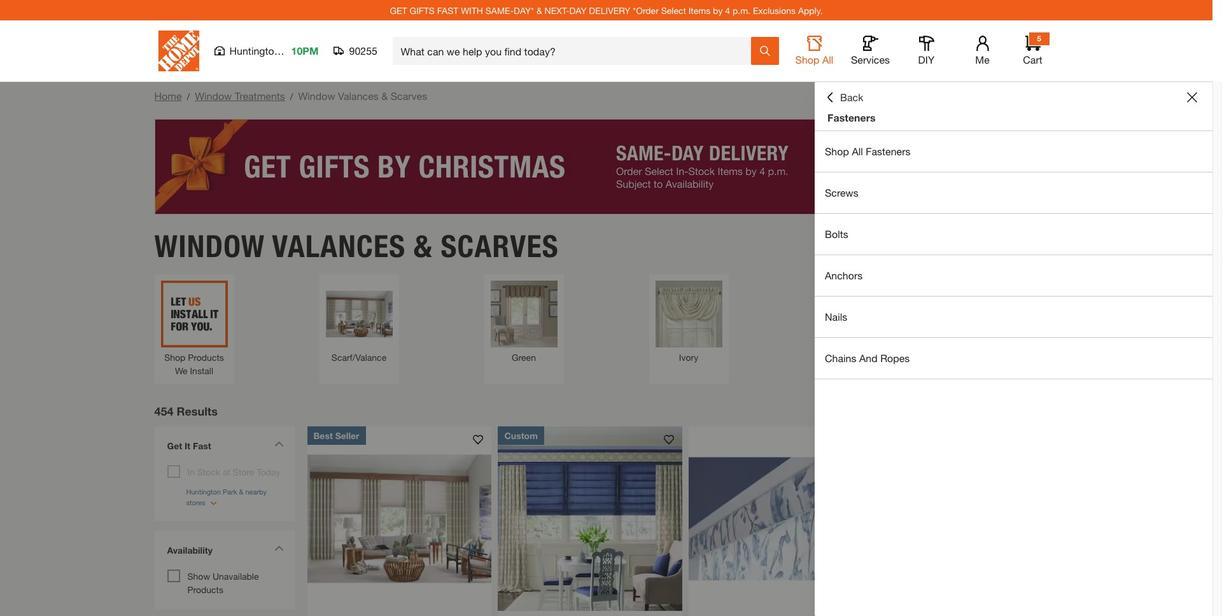 Task type: locate. For each thing, give the bounding box(es) containing it.
best seller
[[313, 430, 359, 441]]

1 horizontal spatial /
[[290, 91, 293, 102]]

multi-
[[826, 352, 849, 363]]

shop
[[795, 53, 820, 66], [825, 145, 849, 157], [164, 352, 185, 363]]

0 vertical spatial scarves
[[391, 90, 427, 102]]

stock
[[197, 466, 220, 477]]

window valances & scarves
[[154, 228, 559, 264]]

fast
[[437, 5, 458, 16]]

all for shop all fasteners
[[852, 145, 863, 157]]

2 horizontal spatial &
[[537, 5, 542, 16]]

shop for shop products we install
[[164, 352, 185, 363]]

shop all button
[[794, 36, 835, 66]]

chains and ropes link
[[815, 338, 1213, 379]]

products down "show" on the left bottom of the page
[[187, 584, 223, 595]]

scarf/valance link
[[326, 280, 392, 364]]

0 vertical spatial all
[[822, 53, 833, 66]]

0 horizontal spatial &
[[381, 90, 388, 102]]

contour valance only image
[[689, 426, 874, 611]]

it
[[185, 440, 190, 451]]

/
[[187, 91, 190, 102], [290, 91, 293, 102]]

/ right home link
[[187, 91, 190, 102]]

0 horizontal spatial all
[[822, 53, 833, 66]]

/ right treatments
[[290, 91, 293, 102]]

diy button
[[906, 36, 947, 66]]

window
[[195, 90, 232, 102], [298, 90, 335, 102], [154, 228, 265, 264]]

install
[[190, 365, 213, 376]]

shop up screws
[[825, 145, 849, 157]]

shop inside button
[[795, 53, 820, 66]]

0 horizontal spatial scarves
[[391, 90, 427, 102]]

cart 5
[[1023, 34, 1042, 66]]

bolts
[[825, 228, 848, 240]]

me
[[975, 53, 990, 66]]

scarf/valance image
[[326, 280, 392, 347]]

fasteners
[[827, 111, 876, 123], [866, 145, 911, 157]]

0 horizontal spatial shop
[[164, 352, 185, 363]]

chains and ropes
[[825, 352, 910, 364]]

scarves
[[391, 90, 427, 102], [441, 228, 559, 264]]

nails link
[[815, 297, 1213, 337]]

10pm
[[291, 45, 319, 57]]

2 / from the left
[[290, 91, 293, 102]]

1 horizontal spatial all
[[852, 145, 863, 157]]

store
[[233, 466, 254, 477]]

products inside the show unavailable products
[[187, 584, 223, 595]]

rod pocket valance image
[[985, 280, 1052, 347]]

products inside shop products we install
[[188, 352, 224, 363]]

&
[[537, 5, 542, 16], [381, 90, 388, 102], [414, 228, 433, 264]]

home / window treatments / window valances & scarves
[[154, 90, 427, 102]]

2 horizontal spatial shop
[[825, 145, 849, 157]]

shop all fasteners link
[[815, 131, 1213, 172]]

0 vertical spatial shop
[[795, 53, 820, 66]]

at
[[223, 466, 230, 477]]

shop for shop all
[[795, 53, 820, 66]]

all up screws
[[852, 145, 863, 157]]

0 vertical spatial valances
[[338, 90, 379, 102]]

multi-colored
[[826, 352, 881, 363]]

shop up we
[[164, 352, 185, 363]]

anchors
[[825, 269, 863, 281]]

unavailable
[[213, 571, 259, 581]]

1 horizontal spatial shop
[[795, 53, 820, 66]]

valances
[[338, 90, 379, 102], [272, 228, 406, 264]]

wood cornice image
[[307, 426, 492, 611]]

0 vertical spatial products
[[188, 352, 224, 363]]

get
[[167, 440, 182, 451]]

all inside button
[[822, 53, 833, 66]]

0 horizontal spatial /
[[187, 91, 190, 102]]

0 vertical spatial &
[[537, 5, 542, 16]]

1 vertical spatial valances
[[272, 228, 406, 264]]

back
[[840, 91, 863, 103]]

shop down apply.
[[795, 53, 820, 66]]

90255 button
[[334, 45, 378, 57]]

all up back button
[[822, 53, 833, 66]]

1 vertical spatial &
[[381, 90, 388, 102]]

1 vertical spatial scarves
[[441, 228, 559, 264]]

home
[[154, 90, 182, 102]]

the home depot logo image
[[158, 31, 199, 71]]

anchors link
[[815, 255, 1213, 296]]

products
[[188, 352, 224, 363], [187, 584, 223, 595]]

1 vertical spatial shop
[[825, 145, 849, 157]]

custom
[[504, 430, 538, 441]]

select
[[661, 5, 686, 16]]

green link
[[490, 280, 557, 364]]

all
[[822, 53, 833, 66], [852, 145, 863, 157]]

treatments
[[235, 90, 285, 102]]

menu
[[815, 131, 1213, 379]]

What can we help you find today? search field
[[401, 38, 750, 64]]

bolts link
[[815, 214, 1213, 255]]

home link
[[154, 90, 182, 102]]

same-
[[486, 5, 514, 16]]

shop inside shop products we install
[[164, 352, 185, 363]]

show
[[187, 571, 210, 581]]

shop all
[[795, 53, 833, 66]]

1 horizontal spatial &
[[414, 228, 433, 264]]

sponsored banner image
[[154, 119, 1058, 215]]

multi-colored link
[[820, 280, 887, 364]]

get
[[390, 5, 407, 16]]

chains
[[825, 352, 856, 364]]

services button
[[850, 36, 891, 66]]

me button
[[962, 36, 1003, 66]]

1 vertical spatial products
[[187, 584, 223, 595]]

all for shop all
[[822, 53, 833, 66]]

menu containing shop all fasteners
[[815, 131, 1213, 379]]

get gifts fast with same-day* & next-day delivery *order select items by 4 p.m. exclusions apply.
[[390, 5, 823, 16]]

1 / from the left
[[187, 91, 190, 102]]

1 vertical spatial all
[[852, 145, 863, 157]]

availability link
[[161, 537, 288, 566]]

products up install
[[188, 352, 224, 363]]

2 vertical spatial shop
[[164, 352, 185, 363]]

apply.
[[798, 5, 823, 16]]

park
[[283, 45, 303, 57]]

by
[[713, 5, 723, 16]]



Task type: vqa. For each thing, say whether or not it's contained in the screenshot.
"DAY*"
yes



Task type: describe. For each thing, give the bounding box(es) containing it.
shop products we install image
[[161, 280, 228, 347]]

services
[[851, 53, 890, 66]]

exclusions
[[753, 5, 796, 16]]

ivory link
[[655, 280, 722, 364]]

feedback link image
[[1205, 215, 1222, 284]]

ropes
[[880, 352, 910, 364]]

and
[[859, 352, 878, 364]]

454
[[154, 404, 173, 418]]

day*
[[514, 5, 534, 16]]

screws link
[[815, 173, 1213, 213]]

fabric cornice image
[[498, 426, 683, 611]]

drawer close image
[[1187, 92, 1197, 102]]

we
[[175, 365, 188, 376]]

90255
[[349, 45, 377, 57]]

in
[[187, 466, 195, 477]]

screws
[[825, 187, 859, 199]]

shop for shop all fasteners
[[825, 145, 849, 157]]

shop products we install link
[[161, 280, 228, 377]]

availability
[[167, 545, 213, 555]]

today
[[257, 466, 280, 477]]

in stock at store today link
[[187, 466, 280, 477]]

next-
[[545, 5, 569, 16]]

diy
[[918, 53, 935, 66]]

p.m.
[[733, 5, 750, 16]]

2 vertical spatial &
[[414, 228, 433, 264]]

454 results
[[154, 404, 218, 418]]

with
[[461, 5, 483, 16]]

items
[[689, 5, 711, 16]]

in stock at store today
[[187, 466, 280, 477]]

show unavailable products
[[187, 571, 259, 595]]

multi colored image
[[820, 280, 887, 347]]

nails
[[825, 311, 847, 323]]

ivory
[[679, 352, 698, 363]]

delivery
[[589, 5, 630, 16]]

shop all fasteners
[[825, 145, 911, 157]]

huntington park
[[229, 45, 303, 57]]

1 vertical spatial fasteners
[[866, 145, 911, 157]]

get it fast link
[[161, 433, 288, 462]]

fast
[[193, 440, 211, 451]]

green image
[[490, 280, 557, 347]]

5
[[1037, 34, 1041, 43]]

gifts
[[410, 5, 435, 16]]

4
[[725, 5, 730, 16]]

best
[[313, 430, 333, 441]]

*order
[[633, 5, 659, 16]]

colored
[[849, 352, 881, 363]]

back button
[[825, 91, 863, 104]]

green
[[512, 352, 536, 363]]

huntington
[[229, 45, 280, 57]]

show unavailable products link
[[187, 571, 259, 595]]

1 horizontal spatial scarves
[[441, 228, 559, 264]]

window treatments link
[[195, 90, 285, 102]]

cart
[[1023, 53, 1042, 66]]

seller
[[335, 430, 359, 441]]

get it fast
[[167, 440, 211, 451]]

0 vertical spatial fasteners
[[827, 111, 876, 123]]

shop products we install
[[164, 352, 224, 376]]

scarf/valance
[[332, 352, 386, 363]]

results
[[177, 404, 218, 418]]

ivory image
[[655, 280, 722, 347]]

day
[[569, 5, 587, 16]]



